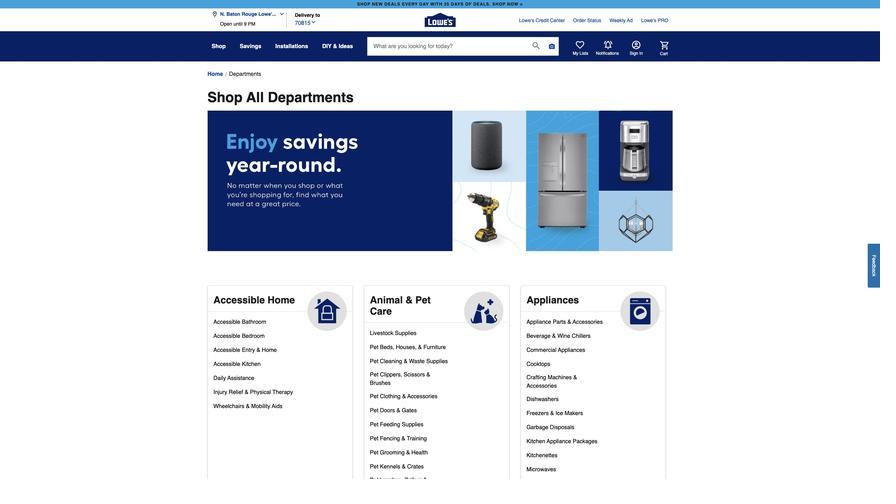 Task type: vqa. For each thing, say whether or not it's contained in the screenshot.
Baton
yes



Task type: describe. For each thing, give the bounding box(es) containing it.
kitchen appliance packages
[[527, 438, 598, 445]]

beverage & wine chillers
[[527, 333, 591, 339]]

pet for pet fencing & training
[[370, 436, 378, 442]]

feeding
[[380, 422, 400, 428]]

chevron down image inside 70815 button
[[311, 19, 316, 25]]

accessible bathroom link
[[213, 317, 266, 331]]

& right entry in the bottom of the page
[[257, 347, 260, 353]]

lowe's home improvement lists image
[[576, 41, 584, 49]]

search image
[[533, 42, 540, 49]]

accessible for accessible bedroom
[[213, 333, 240, 339]]

pet kennels & crates link
[[370, 462, 424, 476]]

livestock supplies link
[[370, 329, 417, 343]]

daily
[[213, 375, 226, 382]]

new
[[372, 2, 383, 7]]

2 e from the top
[[871, 261, 877, 263]]

1 vertical spatial home
[[268, 294, 295, 306]]

assistance
[[227, 375, 254, 382]]

freezers
[[527, 410, 549, 417]]

lowe's for lowe's pro
[[641, 18, 656, 23]]

wine
[[558, 333, 570, 339]]

n. baton rouge lowe'...
[[220, 11, 276, 17]]

& inside 'link'
[[418, 344, 422, 351]]

pet feeding supplies
[[370, 422, 423, 428]]

kitchenettes
[[527, 453, 558, 459]]

appliances link
[[521, 286, 666, 331]]

furniture
[[423, 344, 446, 351]]

departments link
[[229, 70, 261, 78]]

open until 9 pm
[[220, 21, 255, 27]]

1 vertical spatial appliances
[[558, 347, 585, 353]]

accessible bedroom link
[[213, 331, 265, 345]]

shop all departments
[[207, 89, 354, 105]]

pet clippers, scissors & brushes
[[370, 372, 430, 386]]

pet cleaning & waste supplies
[[370, 358, 448, 365]]

wheelchairs
[[213, 403, 244, 410]]

ideas
[[339, 43, 353, 50]]

b
[[871, 266, 877, 269]]

cleaning
[[380, 358, 402, 365]]

pet clothing & accessories
[[370, 394, 438, 400]]

waste
[[409, 358, 425, 365]]

commercial
[[527, 347, 557, 353]]

mobility
[[251, 403, 270, 410]]

Search Query text field
[[368, 37, 527, 56]]

lowe'...
[[258, 11, 276, 17]]

livestock
[[370, 330, 393, 337]]

animal & pet care image
[[464, 292, 503, 331]]

sign in
[[630, 51, 643, 56]]

pet for pet feeding supplies
[[370, 422, 378, 428]]

clothing
[[380, 394, 401, 400]]

installations
[[275, 43, 308, 50]]

delivery to
[[295, 12, 320, 18]]

& left ice
[[550, 410, 554, 417]]

a
[[871, 269, 877, 272]]

& left waste
[[404, 358, 408, 365]]

daily assistance
[[213, 375, 254, 382]]

pet fencing & training
[[370, 436, 427, 442]]

1 vertical spatial departments
[[268, 89, 354, 105]]

accessible for accessible home
[[213, 294, 265, 306]]

rouge
[[242, 11, 257, 17]]

now
[[507, 2, 519, 7]]

houses,
[[396, 344, 417, 351]]

& right the parts
[[568, 319, 571, 325]]

cooktops
[[527, 361, 550, 368]]

beverage
[[527, 333, 551, 339]]

pet for pet clippers, scissors & brushes
[[370, 372, 378, 378]]

kitchen appliance packages link
[[527, 437, 598, 451]]

garbage disposals
[[527, 424, 574, 431]]

pet for pet beds, houses, & furniture
[[370, 344, 378, 351]]

shop button
[[212, 40, 226, 53]]

1 vertical spatial supplies
[[426, 358, 448, 365]]

accessible entry & home
[[213, 347, 277, 353]]

& left crates in the left of the page
[[402, 464, 406, 470]]

dishwashers
[[527, 396, 559, 403]]

2 shop from the left
[[492, 2, 506, 7]]

dishwashers link
[[527, 395, 559, 409]]

pet for pet grooming & health
[[370, 450, 378, 456]]

pet doors & gates
[[370, 408, 417, 414]]

0 horizontal spatial departments
[[229, 71, 261, 77]]

0 horizontal spatial kitchen
[[242, 361, 261, 368]]

to
[[315, 12, 320, 18]]

lowe's credit center link
[[519, 17, 565, 24]]

pet kennels & crates
[[370, 464, 424, 470]]

1 shop from the left
[[357, 2, 371, 7]]

ad
[[627, 18, 633, 23]]

pet for pet clothing & accessories
[[370, 394, 378, 400]]

0 vertical spatial appliance
[[527, 319, 551, 325]]

lowe's pro link
[[641, 17, 668, 24]]

d
[[871, 263, 877, 266]]

location image
[[212, 11, 217, 17]]

lowe's pro
[[641, 18, 668, 23]]

pet grooming & health link
[[370, 448, 428, 462]]

garbage disposals link
[[527, 423, 574, 437]]

makers
[[565, 410, 583, 417]]

fencing
[[380, 436, 400, 442]]

n. baton rouge lowe'... button
[[212, 7, 287, 21]]

& inside 'animal & pet care'
[[406, 294, 413, 306]]

chevron down image inside n. baton rouge lowe'... button
[[276, 11, 285, 17]]

accessible bathroom
[[213, 319, 266, 325]]

home link
[[207, 70, 223, 78]]

appliance parts & accessories
[[527, 319, 603, 325]]

70815
[[295, 20, 311, 26]]

of
[[465, 2, 472, 7]]

& right relief
[[245, 389, 248, 396]]

microwaves link
[[527, 465, 556, 479]]

relief
[[229, 389, 243, 396]]

& left training
[[402, 436, 405, 442]]

all
[[246, 89, 264, 105]]

& inside pet clippers, scissors & brushes
[[427, 372, 430, 378]]

pet for pet kennels & crates
[[370, 464, 378, 470]]

shop new deals every day with 25 days of deals. shop now >
[[357, 2, 523, 7]]

accessible for accessible entry & home
[[213, 347, 240, 353]]

until
[[234, 21, 243, 27]]

pet inside 'animal & pet care'
[[415, 294, 431, 306]]

appliances image
[[621, 292, 660, 331]]

deals.
[[473, 2, 491, 7]]

accessible home link
[[208, 286, 352, 331]]

training
[[407, 436, 427, 442]]

commercial appliances
[[527, 347, 585, 353]]

with
[[430, 2, 443, 7]]



Task type: locate. For each thing, give the bounding box(es) containing it.
accessible down "accessible bedroom" 'link'
[[213, 347, 240, 353]]

1 horizontal spatial lowe's
[[641, 18, 656, 23]]

shop down open
[[212, 43, 226, 50]]

pet
[[415, 294, 431, 306], [370, 344, 378, 351], [370, 358, 378, 365], [370, 372, 378, 378], [370, 394, 378, 400], [370, 408, 378, 414], [370, 422, 378, 428], [370, 436, 378, 442], [370, 450, 378, 456], [370, 464, 378, 470]]

pet feeding supplies link
[[370, 420, 423, 434]]

0 horizontal spatial shop
[[357, 2, 371, 7]]

& right clothing
[[402, 394, 406, 400]]

accessible home image
[[307, 292, 347, 331]]

injury relief & physical therapy link
[[213, 388, 293, 402]]

e up b
[[871, 261, 877, 263]]

cooktops link
[[527, 359, 550, 373]]

chevron down image left delivery
[[276, 11, 285, 17]]

supplies down furniture at bottom
[[426, 358, 448, 365]]

crates
[[407, 464, 424, 470]]

savings button
[[240, 40, 261, 53]]

animal
[[370, 294, 403, 306]]

doors
[[380, 408, 395, 414]]

& right houses,
[[418, 344, 422, 351]]

chevron down image
[[276, 11, 285, 17], [311, 19, 316, 25]]

weekly ad link
[[610, 17, 633, 24]]

shop left new
[[357, 2, 371, 7]]

c
[[871, 272, 877, 274]]

accessible up accessible bathroom
[[213, 294, 265, 306]]

shop for shop all departments
[[207, 89, 243, 105]]

2 lowe's from the left
[[641, 18, 656, 23]]

wheelchairs & mobility aids
[[213, 403, 283, 410]]

n.
[[220, 11, 225, 17]]

kitchen down accessible entry & home link
[[242, 361, 261, 368]]

1 e from the top
[[871, 258, 877, 261]]

diy
[[322, 43, 332, 50]]

crafting machines & accessories
[[527, 375, 577, 389]]

& left health
[[406, 450, 410, 456]]

4 accessible from the top
[[213, 347, 240, 353]]

0 vertical spatial appliances
[[527, 294, 579, 306]]

2 horizontal spatial accessories
[[573, 319, 603, 325]]

chillers
[[572, 333, 591, 339]]

crafting machines & accessories link
[[527, 373, 608, 395]]

center
[[550, 18, 565, 23]]

pet inside 'link'
[[370, 344, 378, 351]]

lowe's home improvement account image
[[632, 41, 640, 49]]

accessories inside "appliance parts & accessories" link
[[573, 319, 603, 325]]

2 vertical spatial supplies
[[402, 422, 423, 428]]

shop
[[212, 43, 226, 50], [207, 89, 243, 105]]

chevron down image down to
[[311, 19, 316, 25]]

sign in button
[[630, 41, 643, 56]]

animal & pet care link
[[364, 286, 509, 331]]

kitchen
[[242, 361, 261, 368], [527, 438, 545, 445]]

pet beds, houses, & furniture link
[[370, 343, 446, 357]]

& inside button
[[333, 43, 337, 50]]

my lists link
[[573, 41, 588, 56]]

deals
[[384, 2, 401, 7]]

kitchenettes link
[[527, 451, 558, 465]]

appliance up the beverage
[[527, 319, 551, 325]]

1 vertical spatial chevron down image
[[311, 19, 316, 25]]

1 vertical spatial shop
[[207, 89, 243, 105]]

cart button
[[650, 41, 668, 56]]

ice
[[556, 410, 563, 417]]

0 horizontal spatial accessories
[[407, 394, 438, 400]]

my
[[573, 51, 579, 56]]

1 horizontal spatial shop
[[492, 2, 506, 7]]

0 horizontal spatial lowe's
[[519, 18, 534, 23]]

k
[[871, 274, 877, 277]]

commercial appliances link
[[527, 345, 585, 359]]

livestock supplies
[[370, 330, 417, 337]]

accessible inside 'link'
[[213, 333, 240, 339]]

9
[[244, 21, 247, 27]]

accessories for animal & pet care
[[407, 394, 438, 400]]

shop
[[357, 2, 371, 7], [492, 2, 506, 7]]

grooming
[[380, 450, 405, 456]]

pet for pet doors & gates
[[370, 408, 378, 414]]

70815 button
[[295, 18, 316, 27]]

shop for shop
[[212, 43, 226, 50]]

1 accessible from the top
[[213, 294, 265, 306]]

accessories inside crafting machines & accessories
[[527, 383, 557, 389]]

1 vertical spatial accessories
[[527, 383, 557, 389]]

accessible entry & home link
[[213, 345, 277, 359]]

kitchen down garbage
[[527, 438, 545, 445]]

supplies up houses,
[[395, 330, 417, 337]]

e up d
[[871, 258, 877, 261]]

supplies down gates
[[402, 422, 423, 428]]

freezers & ice makers
[[527, 410, 583, 417]]

accessories up gates
[[407, 394, 438, 400]]

appliances up the parts
[[527, 294, 579, 306]]

accessories inside pet clothing & accessories link
[[407, 394, 438, 400]]

& right scissors
[[427, 372, 430, 378]]

2 accessible from the top
[[213, 319, 240, 325]]

2 vertical spatial accessories
[[407, 394, 438, 400]]

1 lowe's from the left
[[519, 18, 534, 23]]

lowe's home improvement cart image
[[660, 41, 668, 49]]

my lists
[[573, 51, 588, 56]]

installations button
[[275, 40, 308, 53]]

25
[[444, 2, 449, 7]]

disposals
[[550, 424, 574, 431]]

accessible for accessible bathroom
[[213, 319, 240, 325]]

shop left now
[[492, 2, 506, 7]]

wheelchairs & mobility aids link
[[213, 402, 283, 416]]

weekly
[[610, 18, 626, 23]]

accessible
[[213, 294, 265, 306], [213, 319, 240, 325], [213, 333, 240, 339], [213, 347, 240, 353], [213, 361, 240, 368]]

accessories down crafting
[[527, 383, 557, 389]]

& inside crafting machines & accessories
[[573, 375, 577, 381]]

1 horizontal spatial departments
[[268, 89, 354, 105]]

0 vertical spatial shop
[[212, 43, 226, 50]]

therapy
[[272, 389, 293, 396]]

enjoy savings year-round. no matter what you're shopping for, find what you need at a great price. image
[[207, 111, 673, 251]]

& right animal
[[406, 294, 413, 306]]

day
[[419, 2, 429, 7]]

1 horizontal spatial accessories
[[527, 383, 557, 389]]

0 vertical spatial home
[[207, 71, 223, 77]]

freezers & ice makers link
[[527, 409, 583, 423]]

shop down the 'home' link
[[207, 89, 243, 105]]

accessible kitchen link
[[213, 359, 261, 373]]

lowe's left credit
[[519, 18, 534, 23]]

lowe's for lowe's credit center
[[519, 18, 534, 23]]

2 vertical spatial home
[[262, 347, 277, 353]]

physical
[[250, 389, 271, 396]]

accessible up daily assistance
[[213, 361, 240, 368]]

accessible up accessible bedroom
[[213, 319, 240, 325]]

camera image
[[548, 43, 556, 50]]

accessories for appliances
[[527, 383, 557, 389]]

5 accessible from the top
[[213, 361, 240, 368]]

0 vertical spatial kitchen
[[242, 361, 261, 368]]

0 vertical spatial chevron down image
[[276, 11, 285, 17]]

accessible down accessible bathroom link
[[213, 333, 240, 339]]

kennels
[[380, 464, 400, 470]]

injury
[[213, 389, 227, 396]]

0 vertical spatial supplies
[[395, 330, 417, 337]]

1 vertical spatial kitchen
[[527, 438, 545, 445]]

pet for pet cleaning & waste supplies
[[370, 358, 378, 365]]

None search field
[[367, 37, 559, 62]]

beverage & wine chillers link
[[527, 331, 591, 345]]

lowe's left the pro
[[641, 18, 656, 23]]

delivery
[[295, 12, 314, 18]]

entry
[[242, 347, 255, 353]]

machines
[[548, 375, 572, 381]]

accessories up the chillers
[[573, 319, 603, 325]]

accessible home
[[213, 294, 295, 306]]

1 horizontal spatial kitchen
[[527, 438, 545, 445]]

& left wine
[[552, 333, 556, 339]]

injury relief & physical therapy
[[213, 389, 293, 396]]

0 vertical spatial departments
[[229, 71, 261, 77]]

& left gates
[[397, 408, 400, 414]]

beds,
[[380, 344, 394, 351]]

1 horizontal spatial chevron down image
[[311, 19, 316, 25]]

bedroom
[[242, 333, 265, 339]]

gates
[[402, 408, 417, 414]]

baton
[[226, 11, 240, 17]]

in
[[639, 51, 643, 56]]

accessible kitchen
[[213, 361, 261, 368]]

scissors
[[404, 372, 425, 378]]

lowe's home improvement notification center image
[[604, 41, 612, 49]]

0 horizontal spatial chevron down image
[[276, 11, 285, 17]]

diy & ideas button
[[322, 40, 353, 53]]

& left mobility
[[246, 403, 250, 410]]

appliance parts & accessories link
[[527, 317, 603, 331]]

pet inside pet clippers, scissors & brushes
[[370, 372, 378, 378]]

e
[[871, 258, 877, 261], [871, 261, 877, 263]]

appliance down disposals
[[547, 438, 571, 445]]

credit
[[536, 18, 549, 23]]

daily assistance link
[[213, 373, 254, 388]]

pet clippers, scissors & brushes link
[[370, 371, 451, 392]]

accessible for accessible kitchen
[[213, 361, 240, 368]]

1 vertical spatial appliance
[[547, 438, 571, 445]]

accessible bedroom
[[213, 333, 265, 339]]

pet clothing & accessories link
[[370, 392, 438, 406]]

f e e d b a c k button
[[868, 244, 880, 288]]

cart
[[660, 51, 668, 56]]

& right 'diy'
[[333, 43, 337, 50]]

parts
[[553, 319, 566, 325]]

lowe's home improvement logo image
[[425, 4, 456, 35]]

& right machines
[[573, 375, 577, 381]]

lowe's credit center
[[519, 18, 565, 23]]

3 accessible from the top
[[213, 333, 240, 339]]

0 vertical spatial accessories
[[573, 319, 603, 325]]

appliances down wine
[[558, 347, 585, 353]]

every
[[402, 2, 418, 7]]

microwaves
[[527, 467, 556, 473]]

weekly ad
[[610, 18, 633, 23]]



